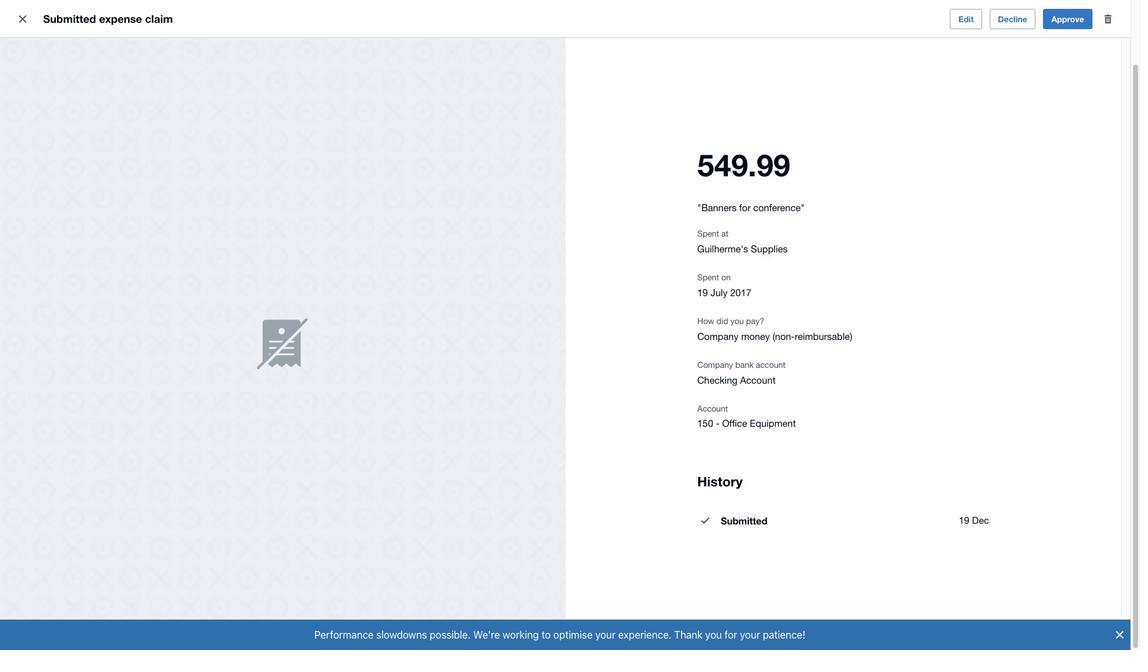 Task type: vqa. For each thing, say whether or not it's contained in the screenshot.
549.99
yes



Task type: describe. For each thing, give the bounding box(es) containing it.
19 inside spent on 19 july 2017
[[698, 287, 708, 298]]

conference"
[[754, 202, 805, 213]]

supplies
[[751, 244, 788, 254]]

account 150 - office equipment
[[698, 404, 796, 429]]

you
[[731, 317, 744, 326]]

close image
[[10, 6, 36, 32]]

on
[[722, 273, 731, 282]]

dec
[[972, 515, 989, 526]]

history
[[698, 474, 743, 489]]

spent for 19
[[698, 273, 719, 282]]

claim
[[145, 12, 173, 25]]

expense
[[99, 12, 142, 25]]

approve button
[[1043, 9, 1093, 29]]

"banners
[[698, 202, 737, 213]]

approve
[[1052, 14, 1085, 24]]

submitted expense claim
[[43, 12, 173, 25]]

account inside account 150 - office equipment
[[698, 404, 728, 414]]

how did you pay? company money (non-reimbursable)
[[698, 317, 853, 342]]

company bank account checking account
[[698, 360, 786, 386]]

bank
[[736, 360, 754, 370]]

submitted for submitted expense claim
[[43, 12, 96, 25]]

office
[[722, 418, 747, 429]]

1 horizontal spatial 19
[[959, 515, 970, 526]]

delete image
[[1095, 6, 1121, 32]]



Task type: locate. For each thing, give the bounding box(es) containing it.
for
[[739, 202, 751, 213]]

-
[[716, 418, 720, 429]]

account
[[756, 360, 786, 370]]

spent left on
[[698, 273, 719, 282]]

pay?
[[746, 317, 764, 326]]

0 vertical spatial 19
[[698, 287, 708, 298]]

how
[[698, 317, 714, 326]]

150
[[698, 418, 713, 429]]

0 vertical spatial account
[[740, 375, 776, 386]]

1 spent from the top
[[698, 229, 719, 239]]

0 horizontal spatial 19
[[698, 287, 708, 298]]

1 horizontal spatial account
[[740, 375, 776, 386]]

19 left july
[[698, 287, 708, 298]]

1 vertical spatial submitted
[[721, 515, 768, 527]]

1 company from the top
[[698, 331, 739, 342]]

money
[[741, 331, 770, 342]]

did
[[717, 317, 728, 326]]

"banners for conference"
[[698, 202, 805, 213]]

spent for guilherme's
[[698, 229, 719, 239]]

account down account
[[740, 375, 776, 386]]

1 vertical spatial spent
[[698, 273, 719, 282]]

submitted
[[43, 12, 96, 25], [721, 515, 768, 527]]

2 spent from the top
[[698, 273, 719, 282]]

submitted down 'history'
[[721, 515, 768, 527]]

reimbursable)
[[795, 331, 853, 342]]

0 horizontal spatial account
[[698, 404, 728, 414]]

guilherme's
[[698, 244, 748, 254]]

decline
[[998, 14, 1028, 24]]

spent left the at
[[698, 229, 719, 239]]

dialog
[[0, 620, 1140, 650]]

(non-
[[773, 331, 795, 342]]

company inside company bank account checking account
[[698, 360, 733, 370]]

549.99
[[698, 147, 791, 183]]

spent on 19 july 2017
[[698, 273, 752, 298]]

spent
[[698, 229, 719, 239], [698, 273, 719, 282]]

2 company from the top
[[698, 360, 733, 370]]

19
[[698, 287, 708, 298], [959, 515, 970, 526]]

0 vertical spatial company
[[698, 331, 739, 342]]

checking
[[698, 375, 738, 386]]

spent inside spent at guilherme's supplies
[[698, 229, 719, 239]]

spent inside spent on 19 july 2017
[[698, 273, 719, 282]]

1 horizontal spatial submitted
[[721, 515, 768, 527]]

2017
[[730, 287, 752, 298]]

0 vertical spatial spent
[[698, 229, 719, 239]]

company down did
[[698, 331, 739, 342]]

edit
[[959, 14, 974, 24]]

spent at guilherme's supplies
[[698, 229, 788, 254]]

decline button
[[990, 9, 1036, 29]]

1 vertical spatial 19
[[959, 515, 970, 526]]

account up -
[[698, 404, 728, 414]]

submitted for submitted
[[721, 515, 768, 527]]

company up the checking
[[698, 360, 733, 370]]

company
[[698, 331, 739, 342], [698, 360, 733, 370]]

0 horizontal spatial submitted
[[43, 12, 96, 25]]

equipment
[[750, 418, 796, 429]]

account inside company bank account checking account
[[740, 375, 776, 386]]

account
[[740, 375, 776, 386], [698, 404, 728, 414]]

19 left dec
[[959, 515, 970, 526]]

edit button
[[950, 9, 982, 29]]

0 vertical spatial submitted
[[43, 12, 96, 25]]

company inside how did you pay? company money (non-reimbursable)
[[698, 331, 739, 342]]

1 vertical spatial account
[[698, 404, 728, 414]]

19 dec
[[959, 515, 989, 526]]

july
[[711, 287, 728, 298]]

1 vertical spatial company
[[698, 360, 733, 370]]

submitted right close image
[[43, 12, 96, 25]]

at
[[722, 229, 729, 239]]



